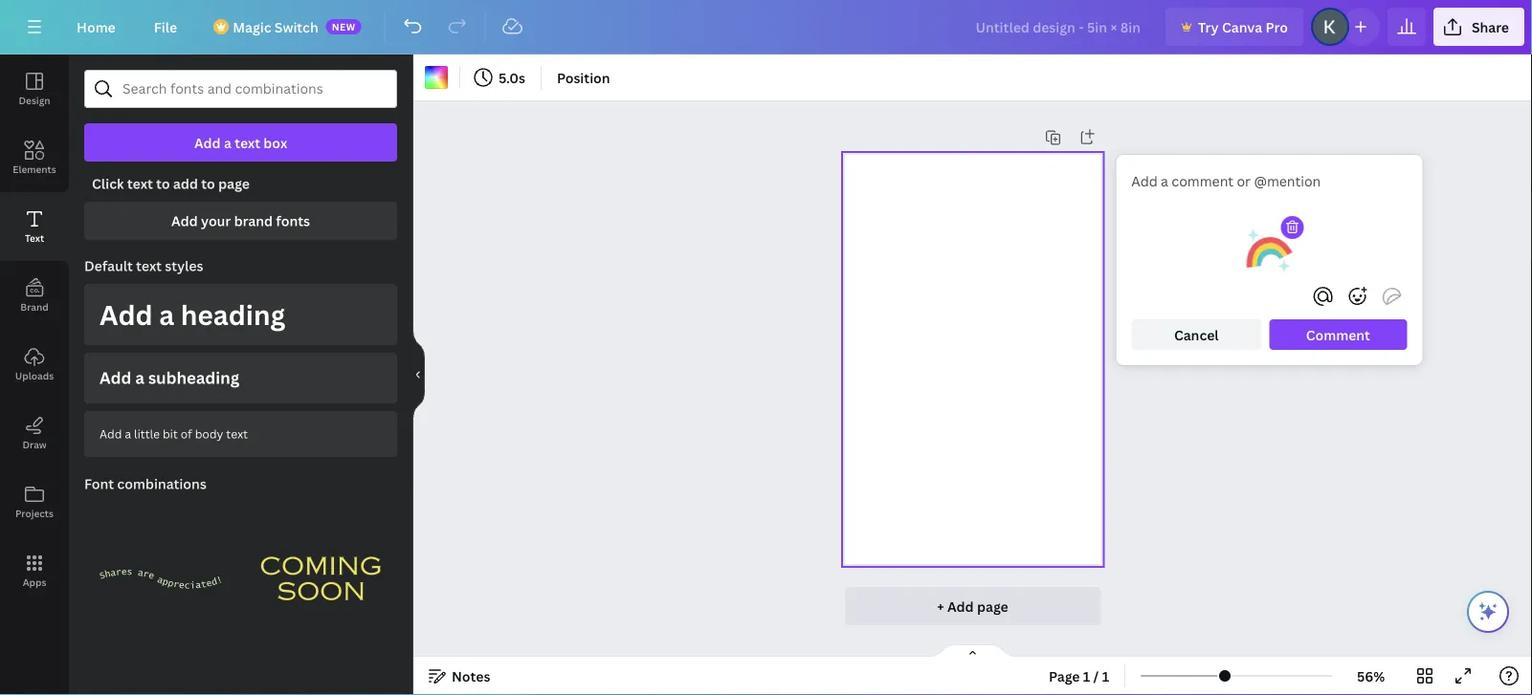 Task type: vqa. For each thing, say whether or not it's contained in the screenshot.
The Comment
yes



Task type: describe. For each thing, give the bounding box(es) containing it.
add a little bit of body text button
[[84, 411, 397, 457]]

a for text
[[224, 133, 231, 152]]

elements button
[[0, 123, 69, 192]]

+ add page button
[[845, 588, 1101, 626]]

/
[[1093, 667, 1099, 686]]

add a heading button
[[84, 284, 397, 345]]

uploads
[[15, 369, 54, 382]]

page 1 / 1
[[1049, 667, 1109, 686]]

a for subheading
[[135, 367, 144, 389]]

text
[[25, 232, 44, 245]]

text right click
[[127, 175, 153, 193]]

elements
[[13, 163, 56, 176]]

main menu bar
[[0, 0, 1532, 55]]

projects button
[[0, 468, 69, 537]]

magic
[[233, 18, 271, 36]]

try canva pro button
[[1166, 8, 1303, 46]]

font combinations
[[84, 475, 207, 493]]

draw button
[[0, 399, 69, 468]]

cancel button
[[1131, 320, 1262, 350]]

body
[[195, 426, 223, 442]]

design button
[[0, 55, 69, 123]]

1 1 from the left
[[1083, 667, 1090, 686]]

apps
[[23, 576, 46, 589]]

box
[[263, 133, 287, 152]]

comment
[[1306, 326, 1370, 344]]

combinations
[[117, 475, 207, 493]]

a for little
[[125, 426, 131, 442]]

uploads button
[[0, 330, 69, 399]]

file
[[154, 18, 177, 36]]

try
[[1198, 18, 1219, 36]]

expressing gratitude image
[[1246, 228, 1292, 274]]

notes button
[[421, 661, 498, 692]]

+
[[937, 598, 944, 616]]

notes
[[452, 667, 490, 686]]

add your brand fonts button
[[84, 202, 397, 240]]

pro
[[1266, 18, 1288, 36]]

add a little bit of body text
[[100, 426, 248, 442]]

side panel tab list
[[0, 55, 69, 606]]

add for add a little bit of body text
[[100, 426, 122, 442]]

little
[[134, 426, 160, 442]]

page
[[1049, 667, 1080, 686]]

home link
[[61, 8, 131, 46]]

brand
[[20, 300, 49, 313]]

styles
[[165, 257, 203, 275]]

draw
[[22, 438, 46, 451]]

page inside button
[[977, 598, 1008, 616]]

add your brand fonts
[[171, 212, 310, 230]]

add for add a subheading
[[100, 367, 131, 389]]



Task type: locate. For each thing, give the bounding box(es) containing it.
add inside add your brand fonts button
[[171, 212, 198, 230]]

to
[[156, 175, 170, 193], [201, 175, 215, 193]]

hide image
[[412, 329, 425, 421]]

Design title text field
[[960, 8, 1158, 46]]

1 horizontal spatial to
[[201, 175, 215, 193]]

text left box
[[235, 133, 260, 152]]

add a text box
[[194, 133, 287, 152]]

try canva pro
[[1198, 18, 1288, 36]]

to left "add"
[[156, 175, 170, 193]]

1
[[1083, 667, 1090, 686], [1102, 667, 1109, 686]]

+ add page
[[937, 598, 1008, 616]]

0 horizontal spatial page
[[218, 175, 250, 193]]

click
[[92, 175, 124, 193]]

heading
[[181, 297, 285, 333]]

a left box
[[224, 133, 231, 152]]

add for add a text box
[[194, 133, 221, 152]]

text left styles
[[136, 257, 162, 275]]

position button
[[549, 62, 618, 93]]

add a heading
[[100, 297, 285, 333]]

add
[[194, 133, 221, 152], [171, 212, 198, 230], [100, 297, 153, 333], [100, 367, 131, 389], [100, 426, 122, 442], [947, 598, 974, 616]]

a left subheading at the bottom of page
[[135, 367, 144, 389]]

add up "add"
[[194, 133, 221, 152]]

canva
[[1222, 18, 1262, 36]]

text right body
[[226, 426, 248, 442]]

show pages image
[[927, 644, 1019, 659]]

1 horizontal spatial page
[[977, 598, 1008, 616]]

#ffffff image
[[425, 66, 448, 89]]

Comment draft. Add a comment or @mention. text field
[[1131, 170, 1407, 212]]

1 left /
[[1083, 667, 1090, 686]]

add left your
[[171, 212, 198, 230]]

a
[[224, 133, 231, 152], [159, 297, 174, 333], [135, 367, 144, 389], [125, 426, 131, 442]]

apps button
[[0, 537, 69, 606]]

to right "add"
[[201, 175, 215, 193]]

add a subheading button
[[84, 353, 397, 404]]

a down styles
[[159, 297, 174, 333]]

1 right /
[[1102, 667, 1109, 686]]

home
[[77, 18, 116, 36]]

brand
[[234, 212, 273, 230]]

add a text box button
[[84, 123, 397, 162]]

add a subheading
[[100, 367, 239, 389]]

0 horizontal spatial 1
[[1083, 667, 1090, 686]]

default text styles
[[84, 257, 203, 275]]

click text to add to page
[[92, 175, 250, 193]]

5.0s button
[[468, 62, 533, 93]]

page
[[218, 175, 250, 193], [977, 598, 1008, 616]]

fonts
[[276, 212, 310, 230]]

a for heading
[[159, 297, 174, 333]]

default
[[84, 257, 133, 275]]

a inside button
[[159, 297, 174, 333]]

5.0s
[[499, 68, 525, 87]]

a inside 'button'
[[125, 426, 131, 442]]

projects
[[15, 507, 54, 520]]

text inside button
[[235, 133, 260, 152]]

add for add your brand fonts
[[171, 212, 198, 230]]

comment button
[[1269, 320, 1407, 350]]

cancel
[[1174, 326, 1219, 344]]

design
[[19, 94, 50, 107]]

text button
[[0, 192, 69, 261]]

page up the show pages 'image'
[[977, 598, 1008, 616]]

56% button
[[1340, 661, 1402, 692]]

2 to from the left
[[201, 175, 215, 193]]

page up add your brand fonts button in the top of the page
[[218, 175, 250, 193]]

add right +
[[947, 598, 974, 616]]

add inside add a heading button
[[100, 297, 153, 333]]

2 1 from the left
[[1102, 667, 1109, 686]]

add for add a heading
[[100, 297, 153, 333]]

text
[[235, 133, 260, 152], [127, 175, 153, 193], [136, 257, 162, 275], [226, 426, 248, 442]]

1 vertical spatial page
[[977, 598, 1008, 616]]

a left the little
[[125, 426, 131, 442]]

magic switch
[[233, 18, 318, 36]]

add inside add a subheading button
[[100, 367, 131, 389]]

56%
[[1357, 667, 1385, 686]]

0 vertical spatial page
[[218, 175, 250, 193]]

share button
[[1433, 8, 1524, 46]]

add down default
[[100, 297, 153, 333]]

subheading
[[148, 367, 239, 389]]

bit
[[163, 426, 178, 442]]

font
[[84, 475, 114, 493]]

share
[[1472, 18, 1509, 36]]

text inside 'button'
[[226, 426, 248, 442]]

file button
[[139, 8, 193, 46]]

new
[[332, 20, 356, 33]]

your
[[201, 212, 231, 230]]

switch
[[274, 18, 318, 36]]

1 horizontal spatial 1
[[1102, 667, 1109, 686]]

add inside "add a text box" button
[[194, 133, 221, 152]]

0 horizontal spatial to
[[156, 175, 170, 193]]

add left subheading at the bottom of page
[[100, 367, 131, 389]]

add left the little
[[100, 426, 122, 442]]

add inside + add page button
[[947, 598, 974, 616]]

brand button
[[0, 261, 69, 330]]

add inside add a little bit of body text 'button'
[[100, 426, 122, 442]]

add
[[173, 175, 198, 193]]

canva assistant image
[[1477, 601, 1500, 624]]

of
[[181, 426, 192, 442]]

Search fonts and combinations search field
[[122, 71, 359, 107]]

position
[[557, 68, 610, 87]]

1 to from the left
[[156, 175, 170, 193]]



